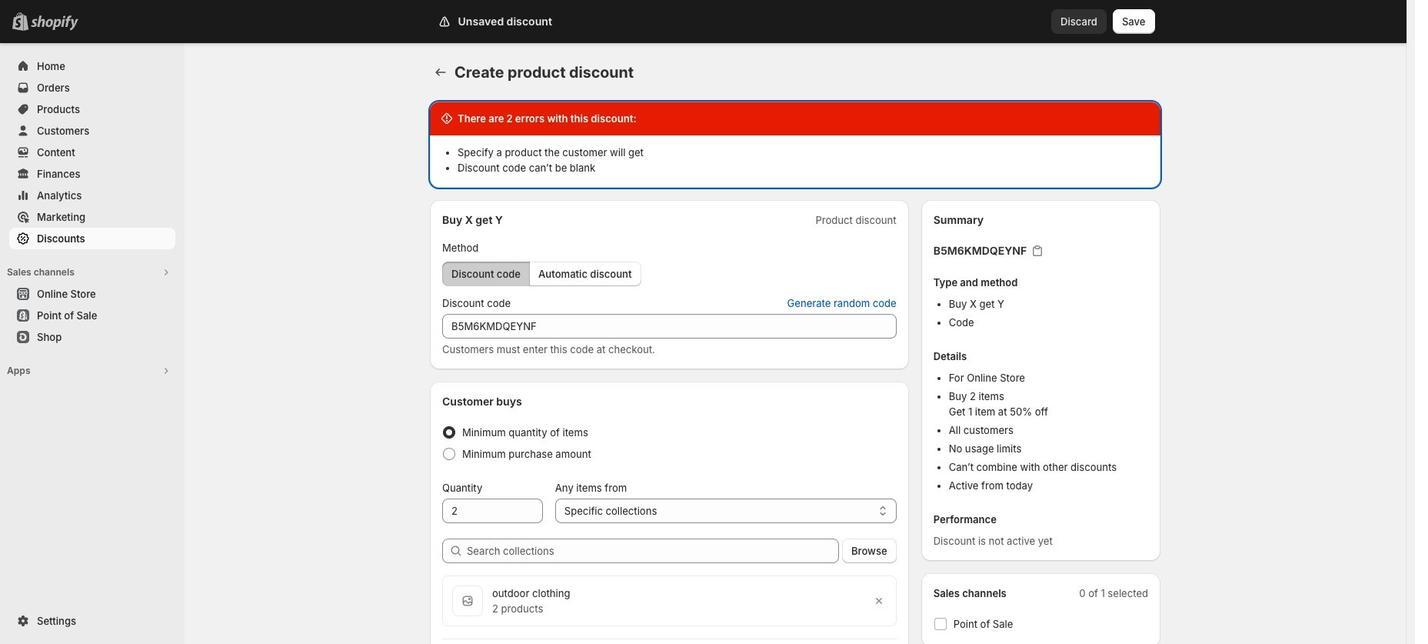 Task type: locate. For each thing, give the bounding box(es) containing it.
None text field
[[442, 314, 897, 339], [442, 499, 543, 523], [442, 314, 897, 339], [442, 499, 543, 523]]

Search collections text field
[[467, 539, 840, 563]]



Task type: vqa. For each thing, say whether or not it's contained in the screenshot.
Shopify image
yes



Task type: describe. For each thing, give the bounding box(es) containing it.
shopify image
[[31, 15, 78, 31]]



